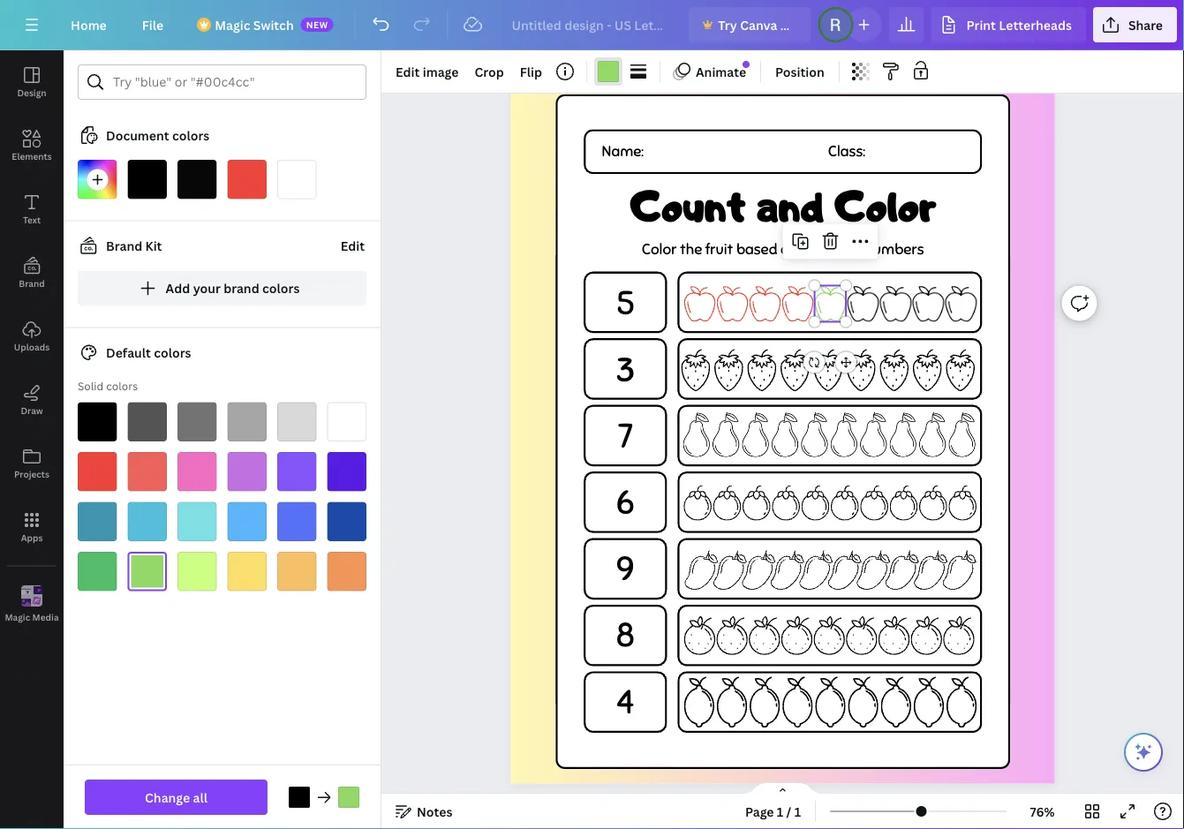Task type: vqa. For each thing, say whether or not it's contained in the screenshot.
76% DROPDOWN BUTTON
yes



Task type: locate. For each thing, give the bounding box(es) containing it.
1 vertical spatial magic
[[5, 612, 30, 624]]

lime #c1ff72 image
[[178, 552, 217, 592], [178, 552, 217, 592]]

all
[[193, 789, 208, 806]]

Design title text field
[[498, 7, 681, 42]]

colors
[[172, 127, 210, 144], [262, 280, 300, 297], [154, 345, 191, 361], [106, 379, 138, 394]]

edit
[[396, 63, 420, 80], [341, 238, 365, 254]]

media
[[32, 612, 59, 624]]

notes
[[417, 804, 453, 820]]

colors right the solid
[[106, 379, 138, 394]]

violet #5e17eb image
[[327, 452, 367, 492], [327, 452, 367, 492]]

8
[[616, 615, 635, 657]]

kit
[[145, 238, 162, 254]]

canva
[[741, 16, 778, 33]]

4
[[616, 682, 635, 723]]

1
[[777, 804, 784, 820], [795, 804, 801, 820]]

purple #8c52ff image
[[277, 452, 317, 492]]

yellow #ffde59 image
[[228, 552, 267, 592], [228, 552, 267, 592]]

6
[[616, 482, 635, 524]]

#7ed957 image
[[598, 61, 619, 82], [338, 787, 360, 808], [338, 787, 360, 808]]

magic left media
[[5, 612, 30, 624]]

colors right "document"
[[172, 127, 210, 144]]

1 horizontal spatial edit
[[396, 63, 420, 80]]

colors right brand
[[262, 280, 300, 297]]

light blue #38b6ff image
[[228, 502, 267, 542]]

magic left switch
[[215, 16, 250, 33]]

change all
[[145, 789, 208, 806]]

light gray #d9d9d9 image
[[277, 402, 317, 442], [277, 402, 317, 442]]

numbers
[[865, 240, 925, 259]]

0 horizontal spatial 1
[[777, 804, 784, 820]]

dark turquoise #0097b2 image
[[78, 502, 117, 542], [78, 502, 117, 542]]

print
[[967, 16, 997, 33]]

edit inside dropdown button
[[396, 63, 420, 80]]

class:
[[828, 142, 866, 161]]

5
[[616, 283, 635, 325]]

1 horizontal spatial 1
[[795, 804, 801, 820]]

color
[[835, 178, 936, 232], [642, 240, 677, 259]]

try canva pro
[[719, 16, 801, 33]]

1 horizontal spatial color
[[835, 178, 936, 232]]

colors right default
[[154, 345, 191, 361]]

peach #ffbd59 image
[[277, 552, 317, 592]]

brand up uploads button
[[19, 277, 45, 289]]

dark gray #545454 image
[[128, 402, 167, 442], [128, 402, 167, 442]]

default
[[106, 345, 151, 361]]

0 horizontal spatial color
[[642, 240, 677, 259]]

bright red #ff3131 image
[[78, 452, 117, 492], [78, 452, 117, 492]]

#ffffff image
[[277, 160, 317, 199]]

your
[[193, 280, 221, 297]]

position
[[776, 63, 825, 80]]

black #000000 image
[[78, 402, 117, 442]]

crop
[[475, 63, 504, 80]]

elements button
[[0, 114, 64, 178]]

3
[[616, 349, 635, 391]]

aqua blue #0cc0df image
[[128, 502, 167, 542], [128, 502, 167, 542]]

0 vertical spatial magic
[[215, 16, 250, 33]]

notes button
[[389, 798, 460, 826]]

the
[[680, 240, 703, 259], [801, 240, 823, 259]]

apps button
[[0, 496, 64, 559]]

default colors
[[106, 345, 191, 361]]

color up numbers
[[835, 178, 936, 232]]

1 vertical spatial color
[[642, 240, 677, 259]]

flip button
[[513, 57, 550, 86]]

document colors
[[106, 127, 210, 144]]

file
[[142, 16, 164, 33]]

76%
[[1031, 804, 1055, 820]]

name:
[[602, 142, 644, 161]]

edit inside button
[[341, 238, 365, 254]]

1 horizontal spatial magic
[[215, 16, 250, 33]]

projects button
[[0, 432, 64, 496]]

the left fruit
[[680, 240, 703, 259]]

0 horizontal spatial magic
[[5, 612, 30, 624]]

based
[[737, 240, 778, 259]]

the right on
[[801, 240, 823, 259]]

colors for default colors
[[154, 345, 191, 361]]

coral red #ff5757 image
[[128, 452, 167, 492], [128, 452, 167, 492]]

magic inside main menu bar
[[215, 16, 250, 33]]

switch
[[253, 16, 294, 33]]

count and color
[[630, 178, 936, 232]]

0 vertical spatial color
[[835, 178, 936, 232]]

pink #ff66c4 image
[[178, 452, 217, 492]]

1 right /
[[795, 804, 801, 820]]

solid
[[78, 379, 104, 394]]

magic for magic media
[[5, 612, 30, 624]]

image
[[423, 63, 459, 80]]

fruit
[[706, 240, 733, 259]]

colors for solid colors
[[106, 379, 138, 394]]

1 vertical spatial edit
[[341, 238, 365, 254]]

apps
[[21, 532, 43, 544]]

brand
[[224, 280, 259, 297]]

count
[[630, 178, 746, 232]]

1 horizontal spatial the
[[801, 240, 823, 259]]

flip
[[520, 63, 542, 80]]

gray #a6a6a6 image
[[228, 402, 267, 442], [228, 402, 267, 442]]

grass green #7ed957 image
[[128, 552, 167, 592]]

brand left kit
[[106, 238, 142, 254]]

1 horizontal spatial brand
[[106, 238, 142, 254]]

#ffffff image
[[277, 160, 317, 199]]

0 horizontal spatial brand
[[19, 277, 45, 289]]

white #ffffff image
[[327, 402, 367, 442], [327, 402, 367, 442]]

design button
[[0, 50, 64, 114]]

edit for edit
[[341, 238, 365, 254]]

0 vertical spatial edit
[[396, 63, 420, 80]]

#070707 image
[[178, 160, 217, 199], [178, 160, 217, 199]]

1 vertical spatial brand
[[19, 277, 45, 289]]

add a new color image
[[78, 160, 117, 199], [78, 160, 117, 199]]

color down count
[[642, 240, 677, 259]]

0 vertical spatial brand
[[106, 238, 142, 254]]

brand inside button
[[19, 277, 45, 289]]

brand kit
[[106, 238, 162, 254]]

new
[[306, 19, 328, 30]]

cobalt blue #004aad image
[[327, 502, 367, 542], [327, 502, 367, 542]]

1 the from the left
[[680, 240, 703, 259]]

0 horizontal spatial the
[[680, 240, 703, 259]]

0 horizontal spatial edit
[[341, 238, 365, 254]]

magic
[[215, 16, 250, 33], [5, 612, 30, 624]]

royal blue #5271ff image
[[277, 502, 317, 542], [277, 502, 317, 542]]

uploads button
[[0, 305, 64, 368]]

magic inside button
[[5, 612, 30, 624]]

home
[[71, 16, 107, 33]]

green #00bf63 image
[[78, 552, 117, 592], [78, 552, 117, 592]]

2 1 from the left
[[795, 804, 801, 820]]

file button
[[128, 7, 178, 42]]

magenta #cb6ce6 image
[[228, 452, 267, 492], [228, 452, 267, 492]]

1 left /
[[777, 804, 784, 820]]

change
[[145, 789, 190, 806]]

#000000 image
[[128, 160, 167, 199], [289, 787, 310, 808], [289, 787, 310, 808]]

brand
[[106, 238, 142, 254], [19, 277, 45, 289]]

black #000000 image
[[78, 402, 117, 442]]

change all button
[[85, 780, 268, 815]]

turquoise blue #5ce1e6 image
[[178, 502, 217, 542]]

#000000 image
[[128, 160, 167, 199]]



Task type: describe. For each thing, give the bounding box(es) containing it.
main menu bar
[[0, 0, 1185, 50]]

home link
[[57, 7, 121, 42]]

#ff3131 image
[[228, 160, 267, 199]]

draw
[[21, 405, 43, 417]]

#7ed957 image
[[598, 61, 619, 82]]

uploads
[[14, 341, 50, 353]]

magic media button
[[0, 573, 64, 637]]

edit image button
[[389, 57, 466, 86]]

purple #8c52ff image
[[277, 452, 317, 492]]

76% button
[[1014, 798, 1072, 826]]

page
[[746, 804, 774, 820]]

edit image
[[396, 63, 459, 80]]

print letterheads
[[967, 16, 1072, 33]]

projects
[[14, 468, 49, 480]]

share button
[[1094, 7, 1178, 42]]

document
[[106, 127, 169, 144]]

grass green #7ed957 image
[[128, 552, 167, 592]]

colors inside button
[[262, 280, 300, 297]]

add
[[166, 280, 190, 297]]

new image
[[743, 61, 750, 68]]

draw button
[[0, 368, 64, 432]]

print letterheads button
[[932, 7, 1087, 42]]

position button
[[769, 57, 832, 86]]

/
[[787, 804, 792, 820]]

canva assistant image
[[1134, 742, 1155, 763]]

peach #ffbd59 image
[[277, 552, 317, 592]]

9
[[616, 549, 635, 590]]

pro
[[781, 16, 801, 33]]

#ff3131 image
[[228, 160, 267, 199]]

brand button
[[0, 241, 64, 305]]

7
[[618, 416, 633, 457]]

magic media
[[5, 612, 59, 624]]

add your brand colors button
[[78, 271, 367, 306]]

elements
[[12, 150, 52, 162]]

share
[[1129, 16, 1164, 33]]

on
[[781, 240, 798, 259]]

page 1 / 1
[[746, 804, 801, 820]]

crop button
[[468, 57, 511, 86]]

design
[[17, 87, 46, 99]]

gray #737373 image
[[178, 402, 217, 442]]

gray #737373 image
[[178, 402, 217, 442]]

turquoise blue #5ce1e6 image
[[178, 502, 217, 542]]

2 the from the left
[[801, 240, 823, 259]]

color the fruit based on the given numbers
[[642, 240, 925, 259]]

given
[[826, 240, 862, 259]]

Try "blue" or "#00c4cc" search field
[[113, 65, 355, 99]]

add your brand colors
[[166, 280, 300, 297]]

and
[[757, 178, 824, 232]]

text
[[23, 214, 41, 226]]

light blue #38b6ff image
[[228, 502, 267, 542]]

show pages image
[[741, 782, 826, 796]]

orange #ff914d image
[[327, 552, 367, 592]]

side panel tab list
[[0, 50, 64, 637]]

animate
[[696, 63, 747, 80]]

try
[[719, 16, 738, 33]]

edit for edit image
[[396, 63, 420, 80]]

text button
[[0, 178, 64, 241]]

magic switch
[[215, 16, 294, 33]]

colors for document colors
[[172, 127, 210, 144]]

orange #ff914d image
[[327, 552, 367, 592]]

magic for magic switch
[[215, 16, 250, 33]]

brand for brand
[[19, 277, 45, 289]]

solid colors
[[78, 379, 138, 394]]

animate button
[[668, 57, 754, 86]]

try canva pro button
[[689, 7, 812, 42]]

1 1 from the left
[[777, 804, 784, 820]]

brand for brand kit
[[106, 238, 142, 254]]

edit button
[[339, 228, 367, 264]]

pink #ff66c4 image
[[178, 452, 217, 492]]

letterheads
[[999, 16, 1072, 33]]



